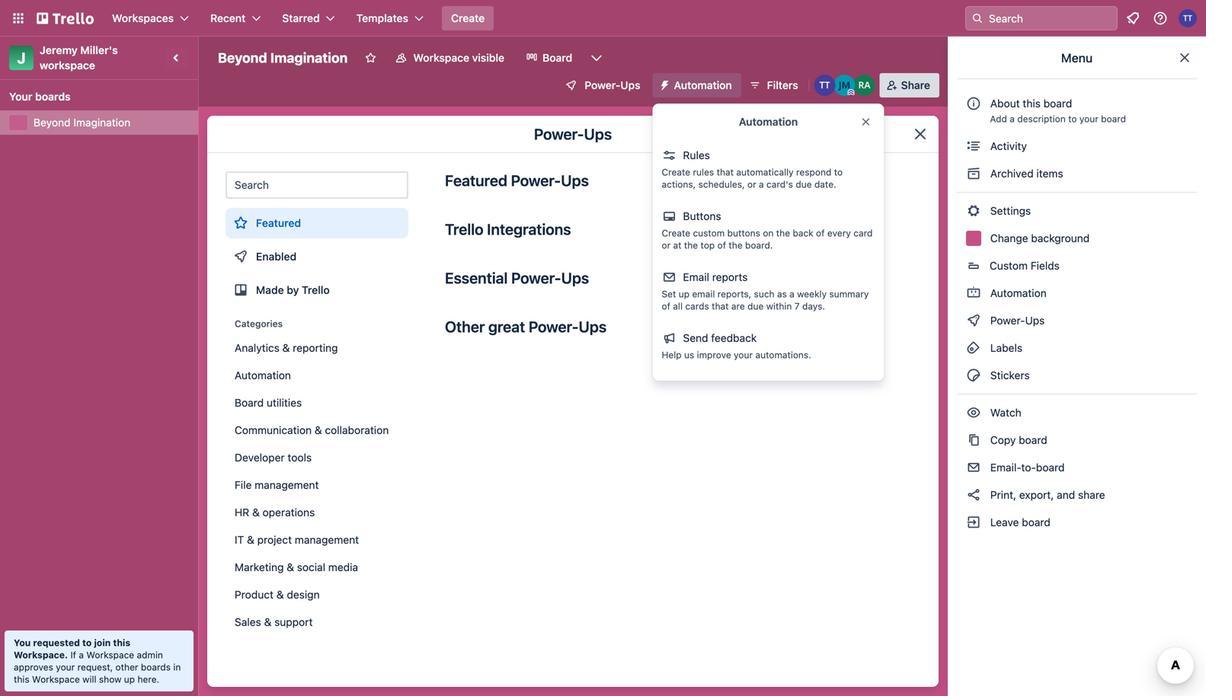 Task type: vqa. For each thing, say whether or not it's contained in the screenshot.
Workspace navigation collapse icon
yes



Task type: locate. For each thing, give the bounding box(es) containing it.
& right sales
[[264, 616, 272, 629]]

board.
[[745, 240, 773, 251]]

0 horizontal spatial up
[[124, 674, 135, 685]]

1 horizontal spatial up
[[679, 289, 690, 299]]

create for create
[[451, 12, 485, 24]]

hr
[[235, 506, 249, 519]]

2 vertical spatial of
[[662, 301, 671, 312]]

& inside 'link'
[[315, 424, 322, 437]]

board up description
[[1044, 97, 1072, 110]]

1 vertical spatial beyond imagination
[[34, 116, 130, 129]]

send feedback
[[683, 332, 757, 344]]

this down approves
[[14, 674, 29, 685]]

the down buttons
[[729, 240, 743, 251]]

create up actions,
[[662, 167, 690, 178]]

settings link
[[957, 199, 1197, 223]]

0 vertical spatial automation link
[[957, 281, 1197, 306]]

1 horizontal spatial imagination
[[270, 50, 348, 66]]

0 vertical spatial beyond
[[218, 50, 267, 66]]

sm image inside settings link
[[966, 203, 981, 219]]

2 vertical spatial your
[[56, 662, 75, 673]]

power- up labels
[[990, 314, 1025, 327]]

beyond imagination down your boards with 1 items element
[[34, 116, 130, 129]]

a right add
[[1010, 114, 1015, 124]]

create up "at" on the right of the page
[[662, 228, 690, 239]]

open information menu image
[[1153, 11, 1168, 26]]

jeremy miller's workspace
[[40, 44, 121, 72]]

ups inside button
[[621, 79, 641, 91]]

power-ups
[[585, 79, 641, 91], [534, 125, 612, 143], [988, 314, 1048, 327]]

join
[[94, 638, 111, 648]]

respond
[[796, 167, 832, 178]]

tools
[[288, 452, 312, 464]]

1 horizontal spatial your
[[734, 350, 753, 360]]

1 horizontal spatial featured
[[445, 171, 508, 189]]

add
[[990, 114, 1007, 124]]

here.
[[138, 674, 159, 685]]

beyond
[[218, 50, 267, 66], [34, 116, 71, 129]]

recent
[[210, 12, 246, 24]]

0 vertical spatial that
[[717, 167, 734, 178]]

customize views image
[[589, 50, 604, 66]]

2 vertical spatial workspace
[[32, 674, 80, 685]]

sm image inside archived items link
[[966, 166, 981, 181]]

0 vertical spatial board
[[543, 51, 572, 64]]

2 horizontal spatial to
[[1068, 114, 1077, 124]]

1 horizontal spatial boards
[[141, 662, 171, 673]]

due down 'such' at the top right
[[748, 301, 764, 312]]

boards down admin
[[141, 662, 171, 673]]

workspace navigation collapse icon image
[[166, 47, 187, 69]]

1 vertical spatial that
[[712, 301, 729, 312]]

that inside set up email reports, such as a weekly summary of all cards that are due within 7 days.
[[712, 301, 729, 312]]

marketing & social media
[[235, 561, 358, 574]]

if
[[70, 650, 76, 661]]

4 sm image from the top
[[966, 488, 981, 503]]

your up activity link
[[1080, 114, 1099, 124]]

developer
[[235, 452, 285, 464]]

0 horizontal spatial your
[[56, 662, 75, 673]]

of right top
[[718, 240, 726, 251]]

sm image inside activity link
[[966, 139, 981, 154]]

workspace down 'join'
[[86, 650, 134, 661]]

1 horizontal spatial beyond
[[218, 50, 267, 66]]

1 vertical spatial board
[[235, 397, 264, 409]]

sm image inside labels link
[[966, 341, 981, 356]]

0 vertical spatial boards
[[35, 90, 71, 103]]

0 notifications image
[[1124, 9, 1142, 27]]

up inside if a workspace admin approves your request, other boards in this workspace will show up here.
[[124, 674, 135, 685]]

the right "at" on the right of the page
[[684, 240, 698, 251]]

of right back
[[816, 228, 825, 239]]

media
[[328, 561, 358, 574]]

that up schedules,
[[717, 167, 734, 178]]

power-ups link
[[957, 309, 1197, 333]]

boards right your
[[35, 90, 71, 103]]

beyond imagination link
[[34, 115, 189, 130]]

feedback
[[711, 332, 757, 344]]

management up operations
[[255, 479, 319, 492]]

sm image inside stickers link
[[966, 368, 981, 383]]

imagination inside beyond imagination text box
[[270, 50, 348, 66]]

sm image inside copy board link
[[966, 433, 981, 448]]

create inside create custom buttons on the back of every card or at the top of the board.
[[662, 228, 690, 239]]

made by trello
[[256, 284, 330, 296]]

board up print, export, and share
[[1036, 461, 1065, 474]]

0 vertical spatial of
[[816, 228, 825, 239]]

0 horizontal spatial beyond
[[34, 116, 71, 129]]

up down the other
[[124, 674, 135, 685]]

product & design
[[235, 589, 320, 601]]

power-ups button
[[554, 73, 650, 98]]

1 horizontal spatial or
[[748, 179, 756, 190]]

a right the if
[[79, 650, 84, 661]]

beyond inside beyond imagination text box
[[218, 50, 267, 66]]

2 vertical spatial create
[[662, 228, 690, 239]]

sm image for power-ups
[[966, 313, 981, 328]]

sales & support link
[[226, 610, 408, 635]]

0 vertical spatial due
[[796, 179, 812, 190]]

automations.
[[756, 350, 811, 360]]

automation link down the analytics & reporting link
[[226, 363, 408, 388]]

beyond imagination inside text box
[[218, 50, 348, 66]]

of left all
[[662, 301, 671, 312]]

0 horizontal spatial workspace
[[32, 674, 80, 685]]

1 vertical spatial workspace
[[86, 650, 134, 661]]

to left 'join'
[[82, 638, 92, 648]]

1 vertical spatial automation link
[[226, 363, 408, 388]]

that left are
[[712, 301, 729, 312]]

0 vertical spatial workspace
[[413, 51, 469, 64]]

2 horizontal spatial your
[[1080, 114, 1099, 124]]

1 sm image from the top
[[966, 139, 981, 154]]

1 horizontal spatial beyond imagination
[[218, 50, 348, 66]]

0 vertical spatial trello
[[445, 220, 484, 238]]

sm image inside leave board link
[[966, 515, 981, 530]]

0 horizontal spatial boards
[[35, 90, 71, 103]]

to up activity link
[[1068, 114, 1077, 124]]

support
[[274, 616, 313, 629]]

your boards with 1 items element
[[9, 88, 181, 106]]

enabled
[[256, 250, 297, 263]]

ruby anderson (rubyanderson7) image
[[854, 75, 875, 96]]

workspace left visible
[[413, 51, 469, 64]]

sm image inside print, export, and share link
[[966, 488, 981, 503]]

0 vertical spatial to
[[1068, 114, 1077, 124]]

beyond inside beyond imagination link
[[34, 116, 71, 129]]

1 vertical spatial trello
[[302, 284, 330, 296]]

1 vertical spatial power-ups
[[534, 125, 612, 143]]

0 horizontal spatial this
[[14, 674, 29, 685]]

search image
[[972, 12, 984, 24]]

1 horizontal spatial board
[[543, 51, 572, 64]]

0 vertical spatial power-ups
[[585, 79, 641, 91]]

2 vertical spatial to
[[82, 638, 92, 648]]

1 horizontal spatial workspace
[[86, 650, 134, 661]]

sm image
[[966, 139, 981, 154], [966, 286, 981, 301], [966, 341, 981, 356], [966, 488, 981, 503]]

this up description
[[1023, 97, 1041, 110]]

a inside if a workspace admin approves your request, other boards in this workspace will show up here.
[[79, 650, 84, 661]]

that
[[717, 167, 734, 178], [712, 301, 729, 312]]

a right as at the right top of the page
[[790, 289, 795, 299]]

&
[[282, 342, 290, 354], [315, 424, 322, 437], [252, 506, 260, 519], [247, 534, 254, 546], [287, 561, 294, 574], [277, 589, 284, 601], [264, 616, 272, 629]]

sm image inside automation button
[[653, 73, 674, 94]]

0 horizontal spatial the
[[684, 240, 698, 251]]

card's
[[767, 179, 793, 190]]

management
[[255, 479, 319, 492], [295, 534, 359, 546]]

& for collaboration
[[315, 424, 322, 437]]

beyond down recent popup button
[[218, 50, 267, 66]]

to inside create rules that automatically respond to actions, schedules, or a card's due date.
[[834, 167, 843, 178]]

copy board
[[988, 434, 1048, 447]]

Board name text field
[[210, 46, 355, 70]]

2 sm image from the top
[[966, 286, 981, 301]]

0 horizontal spatial trello
[[302, 284, 330, 296]]

management down hr & operations link
[[295, 534, 359, 546]]

back
[[793, 228, 814, 239]]

board left utilities
[[235, 397, 264, 409]]

0 vertical spatial create
[[451, 12, 485, 24]]

developer tools link
[[226, 446, 408, 470]]

& right the hr
[[252, 506, 260, 519]]

featured for featured
[[256, 217, 301, 229]]

or inside create custom buttons on the back of every card or at the top of the board.
[[662, 240, 671, 251]]

0 horizontal spatial imagination
[[73, 116, 130, 129]]

are
[[731, 301, 745, 312]]

imagination down your boards with 1 items element
[[73, 116, 130, 129]]

0 vertical spatial or
[[748, 179, 756, 190]]

custom
[[990, 259, 1028, 272]]

to inside you requested to join this workspace.
[[82, 638, 92, 648]]

create inside button
[[451, 12, 485, 24]]

templates button
[[347, 6, 433, 30]]

0 vertical spatial featured
[[445, 171, 508, 189]]

project
[[257, 534, 292, 546]]

automation up 'board utilities'
[[235, 369, 291, 382]]

power- down integrations
[[511, 269, 561, 287]]

sm image inside watch link
[[966, 405, 981, 421]]

automation link up power-ups link
[[957, 281, 1197, 306]]

& left "design"
[[277, 589, 284, 601]]

0 vertical spatial imagination
[[270, 50, 348, 66]]

your
[[1080, 114, 1099, 124], [734, 350, 753, 360], [56, 662, 75, 673]]

sm image
[[653, 73, 674, 94], [966, 166, 981, 181], [966, 203, 981, 219], [966, 313, 981, 328], [966, 368, 981, 383], [966, 405, 981, 421], [966, 433, 981, 448], [966, 460, 981, 476], [966, 515, 981, 530]]

this
[[1023, 97, 1041, 110], [113, 638, 130, 648], [14, 674, 29, 685]]

power- down customize views icon
[[585, 79, 621, 91]]

board left customize views icon
[[543, 51, 572, 64]]

copy
[[990, 434, 1016, 447]]

3 sm image from the top
[[966, 341, 981, 356]]

this inside you requested to join this workspace.
[[113, 638, 130, 648]]

trello right by
[[302, 284, 330, 296]]

& for operations
[[252, 506, 260, 519]]

terry turtle (terryturtle) image
[[1179, 9, 1197, 27]]

your boards
[[9, 90, 71, 103]]

the right the on
[[776, 228, 790, 239]]

days.
[[802, 301, 825, 312]]

imagination down starred popup button
[[270, 50, 348, 66]]

admin
[[137, 650, 163, 661]]

2 horizontal spatial workspace
[[413, 51, 469, 64]]

sm image inside email-to-board link
[[966, 460, 981, 476]]

& for project
[[247, 534, 254, 546]]

workspace inside button
[[413, 51, 469, 64]]

power- inside power-ups link
[[990, 314, 1025, 327]]

1 vertical spatial create
[[662, 167, 690, 178]]

to
[[1068, 114, 1077, 124], [834, 167, 843, 178], [82, 638, 92, 648]]

communication & collaboration
[[235, 424, 389, 437]]

power-ups down the power-ups button
[[534, 125, 612, 143]]

trello up essential
[[445, 220, 484, 238]]

create for create custom buttons on the back of every card or at the top of the board.
[[662, 228, 690, 239]]

your down the if
[[56, 662, 75, 673]]

change background
[[988, 232, 1090, 245]]

sm image for labels
[[966, 341, 981, 356]]

other
[[115, 662, 138, 673]]

due inside create rules that automatically respond to actions, schedules, or a card's due date.
[[796, 179, 812, 190]]

activity
[[988, 140, 1027, 152]]

beyond imagination down starred
[[218, 50, 348, 66]]

description
[[1017, 114, 1066, 124]]

collaboration
[[325, 424, 389, 437]]

other great power-ups
[[445, 318, 607, 336]]

email-
[[990, 461, 1021, 474]]

1 vertical spatial boards
[[141, 662, 171, 673]]

1 vertical spatial to
[[834, 167, 843, 178]]

0 vertical spatial your
[[1080, 114, 1099, 124]]

power-ups down customize views icon
[[585, 79, 641, 91]]

2 horizontal spatial the
[[776, 228, 790, 239]]

archived
[[990, 167, 1034, 180]]

by
[[287, 284, 299, 296]]

to inside about this board add a description to your board
[[1068, 114, 1077, 124]]

2 horizontal spatial of
[[816, 228, 825, 239]]

0 horizontal spatial to
[[82, 638, 92, 648]]

& for design
[[277, 589, 284, 601]]

1 vertical spatial management
[[295, 534, 359, 546]]

workspace visible
[[413, 51, 504, 64]]

2 horizontal spatial this
[[1023, 97, 1041, 110]]

boards inside if a workspace admin approves your request, other boards in this workspace will show up here.
[[141, 662, 171, 673]]

& right analytics
[[282, 342, 290, 354]]

developer tools
[[235, 452, 312, 464]]

0 vertical spatial this
[[1023, 97, 1041, 110]]

custom fields button
[[957, 254, 1197, 278]]

workspace down approves
[[32, 674, 80, 685]]

create button
[[442, 6, 494, 30]]

your down the "feedback"
[[734, 350, 753, 360]]

& right it
[[247, 534, 254, 546]]

beyond down your boards
[[34, 116, 71, 129]]

a down automatically
[[759, 179, 764, 190]]

& down board utilities link
[[315, 424, 322, 437]]

1 vertical spatial beyond
[[34, 116, 71, 129]]

this inside about this board add a description to your board
[[1023, 97, 1041, 110]]

or left "at" on the right of the page
[[662, 240, 671, 251]]

improve
[[697, 350, 731, 360]]

up up all
[[679, 289, 690, 299]]

1 horizontal spatial to
[[834, 167, 843, 178]]

power-ups up labels
[[988, 314, 1048, 327]]

power- inside button
[[585, 79, 621, 91]]

1 vertical spatial of
[[718, 240, 726, 251]]

1 horizontal spatial this
[[113, 638, 130, 648]]

to up date.
[[834, 167, 843, 178]]

1 horizontal spatial due
[[796, 179, 812, 190]]

2 vertical spatial this
[[14, 674, 29, 685]]

1 vertical spatial featured
[[256, 217, 301, 229]]

your inside if a workspace admin approves your request, other boards in this workspace will show up here.
[[56, 662, 75, 673]]

rules
[[693, 167, 714, 178]]

automation button
[[653, 73, 741, 98]]

& left social
[[287, 561, 294, 574]]

due down respond
[[796, 179, 812, 190]]

automation down custom fields
[[988, 287, 1047, 299]]

date.
[[815, 179, 836, 190]]

featured for featured power-ups
[[445, 171, 508, 189]]

this inside if a workspace admin approves your request, other boards in this workspace will show up here.
[[14, 674, 29, 685]]

1 vertical spatial up
[[124, 674, 135, 685]]

0 horizontal spatial featured
[[256, 217, 301, 229]]

featured up enabled
[[256, 217, 301, 229]]

automation up rules
[[674, 79, 732, 91]]

1 horizontal spatial automation link
[[957, 281, 1197, 306]]

email-to-board
[[988, 461, 1065, 474]]

this right 'join'
[[113, 638, 130, 648]]

and
[[1057, 489, 1075, 501]]

0 vertical spatial up
[[679, 289, 690, 299]]

weekly
[[797, 289, 827, 299]]

power- right great
[[529, 318, 579, 336]]

set up email reports, such as a weekly summary of all cards that are due within 7 days.
[[662, 289, 869, 312]]

Search field
[[984, 7, 1117, 30]]

of inside set up email reports, such as a weekly summary of all cards that are due within 7 days.
[[662, 301, 671, 312]]

automatically
[[736, 167, 794, 178]]

back to home image
[[37, 6, 94, 30]]

create up workspace visible
[[451, 12, 485, 24]]

or down automatically
[[748, 179, 756, 190]]

up
[[679, 289, 690, 299], [124, 674, 135, 685]]

0 vertical spatial beyond imagination
[[218, 50, 348, 66]]

card
[[854, 228, 873, 239]]

stickers link
[[957, 363, 1197, 388]]

0 horizontal spatial due
[[748, 301, 764, 312]]

0 horizontal spatial or
[[662, 240, 671, 251]]

power-ups inside button
[[585, 79, 641, 91]]

workspace visible button
[[386, 46, 514, 70]]

board utilities
[[235, 397, 302, 409]]

that inside create rules that automatically respond to actions, schedules, or a card's due date.
[[717, 167, 734, 178]]

1 vertical spatial imagination
[[73, 116, 130, 129]]

1 vertical spatial this
[[113, 638, 130, 648]]

board
[[543, 51, 572, 64], [235, 397, 264, 409]]

print,
[[990, 489, 1017, 501]]

sm image inside power-ups link
[[966, 313, 981, 328]]

featured up trello integrations
[[445, 171, 508, 189]]

1 vertical spatial or
[[662, 240, 671, 251]]

0 horizontal spatial board
[[235, 397, 264, 409]]

analytics & reporting
[[235, 342, 338, 354]]

Search text field
[[226, 171, 408, 199]]

recent button
[[201, 6, 270, 30]]

0 horizontal spatial of
[[662, 301, 671, 312]]

essential
[[445, 269, 508, 287]]

create inside create rules that automatically respond to actions, schedules, or a card's due date.
[[662, 167, 690, 178]]

1 vertical spatial due
[[748, 301, 764, 312]]



Task type: describe. For each thing, give the bounding box(es) containing it.
sm image for copy board
[[966, 433, 981, 448]]

automation down filters button
[[739, 115, 798, 128]]

primary element
[[0, 0, 1206, 37]]

reports
[[712, 271, 748, 283]]

archived items
[[988, 167, 1063, 180]]

1 vertical spatial your
[[734, 350, 753, 360]]

sm image for automation
[[966, 286, 981, 301]]

share button
[[880, 73, 940, 98]]

product
[[235, 589, 274, 601]]

essential power-ups
[[445, 269, 589, 287]]

other
[[445, 318, 485, 336]]

power- up integrations
[[511, 171, 561, 189]]

due inside set up email reports, such as a weekly summary of all cards that are due within 7 days.
[[748, 301, 764, 312]]

leave
[[990, 516, 1019, 529]]

email
[[692, 289, 715, 299]]

it & project management link
[[226, 528, 408, 552]]

about
[[990, 97, 1020, 110]]

sm image for settings
[[966, 203, 981, 219]]

made by trello link
[[226, 275, 408, 306]]

sm image for watch
[[966, 405, 981, 421]]

0 horizontal spatial automation link
[[226, 363, 408, 388]]

& for social
[[287, 561, 294, 574]]

labels
[[988, 342, 1023, 354]]

operations
[[263, 506, 315, 519]]

2 vertical spatial power-ups
[[988, 314, 1048, 327]]

it & project management
[[235, 534, 359, 546]]

great
[[488, 318, 525, 336]]

a inside set up email reports, such as a weekly summary of all cards that are due within 7 days.
[[790, 289, 795, 299]]

jeremy
[[40, 44, 78, 56]]

7
[[795, 301, 800, 312]]

sm image for stickers
[[966, 368, 981, 383]]

at
[[673, 240, 682, 251]]

help
[[662, 350, 682, 360]]

0 horizontal spatial beyond imagination
[[34, 116, 130, 129]]

board up to-
[[1019, 434, 1048, 447]]

to-
[[1021, 461, 1036, 474]]

hr & operations link
[[226, 501, 408, 525]]

board for board
[[543, 51, 572, 64]]

print, export, and share link
[[957, 483, 1197, 508]]

activity link
[[957, 134, 1197, 159]]

file management link
[[226, 473, 408, 498]]

terry turtle (terryturtle) image
[[814, 75, 836, 96]]

trello inside 'link'
[[302, 284, 330, 296]]

made
[[256, 284, 284, 296]]

a inside create rules that automatically respond to actions, schedules, or a card's due date.
[[759, 179, 764, 190]]

such
[[754, 289, 775, 299]]

watch
[[988, 407, 1025, 419]]

integrations
[[487, 220, 571, 238]]

top
[[701, 240, 715, 251]]

filters button
[[744, 73, 803, 98]]

sales & support
[[235, 616, 313, 629]]

1 horizontal spatial of
[[718, 240, 726, 251]]

product & design link
[[226, 583, 408, 607]]

within
[[766, 301, 792, 312]]

design
[[287, 589, 320, 601]]

featured link
[[226, 208, 408, 239]]

print, export, and share
[[988, 489, 1105, 501]]

star or unstar board image
[[365, 52, 377, 64]]

board down export,
[[1022, 516, 1051, 529]]

email reports
[[683, 271, 748, 283]]

sm image for email-to-board
[[966, 460, 981, 476]]

categories
[[235, 319, 283, 329]]

& for support
[[264, 616, 272, 629]]

enabled link
[[226, 242, 408, 272]]

change
[[990, 232, 1028, 245]]

board up activity link
[[1101, 114, 1126, 124]]

filters
[[767, 79, 798, 91]]

as
[[777, 289, 787, 299]]

buttons
[[727, 228, 760, 239]]

stickers
[[988, 369, 1030, 382]]

social
[[297, 561, 325, 574]]

a inside about this board add a description to your board
[[1010, 114, 1015, 124]]

power- up featured power-ups
[[534, 125, 584, 143]]

menu
[[1061, 51, 1093, 65]]

all
[[673, 301, 683, 312]]

1 horizontal spatial the
[[729, 240, 743, 251]]

email-to-board link
[[957, 456, 1197, 480]]

send
[[683, 332, 708, 344]]

analytics & reporting link
[[226, 336, 408, 360]]

board for board utilities
[[235, 397, 264, 409]]

sm image for print, export, and share
[[966, 488, 981, 503]]

you
[[14, 638, 31, 648]]

this member is an admin of this board. image
[[848, 89, 855, 96]]

create for create rules that automatically respond to actions, schedules, or a card's due date.
[[662, 167, 690, 178]]

export,
[[1019, 489, 1054, 501]]

workspace.
[[14, 650, 68, 661]]

jeremy miller (jeremymiller198) image
[[834, 75, 856, 96]]

actions,
[[662, 179, 696, 190]]

leave board link
[[957, 511, 1197, 535]]

your inside about this board add a description to your board
[[1080, 114, 1099, 124]]

every
[[827, 228, 851, 239]]

or inside create rules that automatically respond to actions, schedules, or a card's due date.
[[748, 179, 756, 190]]

show
[[99, 674, 121, 685]]

board utilities link
[[226, 391, 408, 415]]

background
[[1031, 232, 1090, 245]]

j
[[17, 49, 26, 67]]

sales
[[235, 616, 261, 629]]

up inside set up email reports, such as a weekly summary of all cards that are due within 7 days.
[[679, 289, 690, 299]]

sm image for activity
[[966, 139, 981, 154]]

1 horizontal spatial trello
[[445, 220, 484, 238]]

in
[[173, 662, 181, 673]]

sm image for archived items
[[966, 166, 981, 181]]

close popover image
[[860, 116, 872, 128]]

will
[[82, 674, 96, 685]]

on
[[763, 228, 774, 239]]

you requested to join this workspace.
[[14, 638, 130, 661]]

items
[[1037, 167, 1063, 180]]

0 vertical spatial management
[[255, 479, 319, 492]]

reports,
[[718, 289, 751, 299]]

approves
[[14, 662, 53, 673]]

board link
[[517, 46, 582, 70]]

automation inside automation button
[[674, 79, 732, 91]]

sm image for leave board
[[966, 515, 981, 530]]

miller's
[[80, 44, 118, 56]]

imagination inside beyond imagination link
[[73, 116, 130, 129]]

rules
[[683, 149, 710, 162]]

& for reporting
[[282, 342, 290, 354]]

utilities
[[267, 397, 302, 409]]



